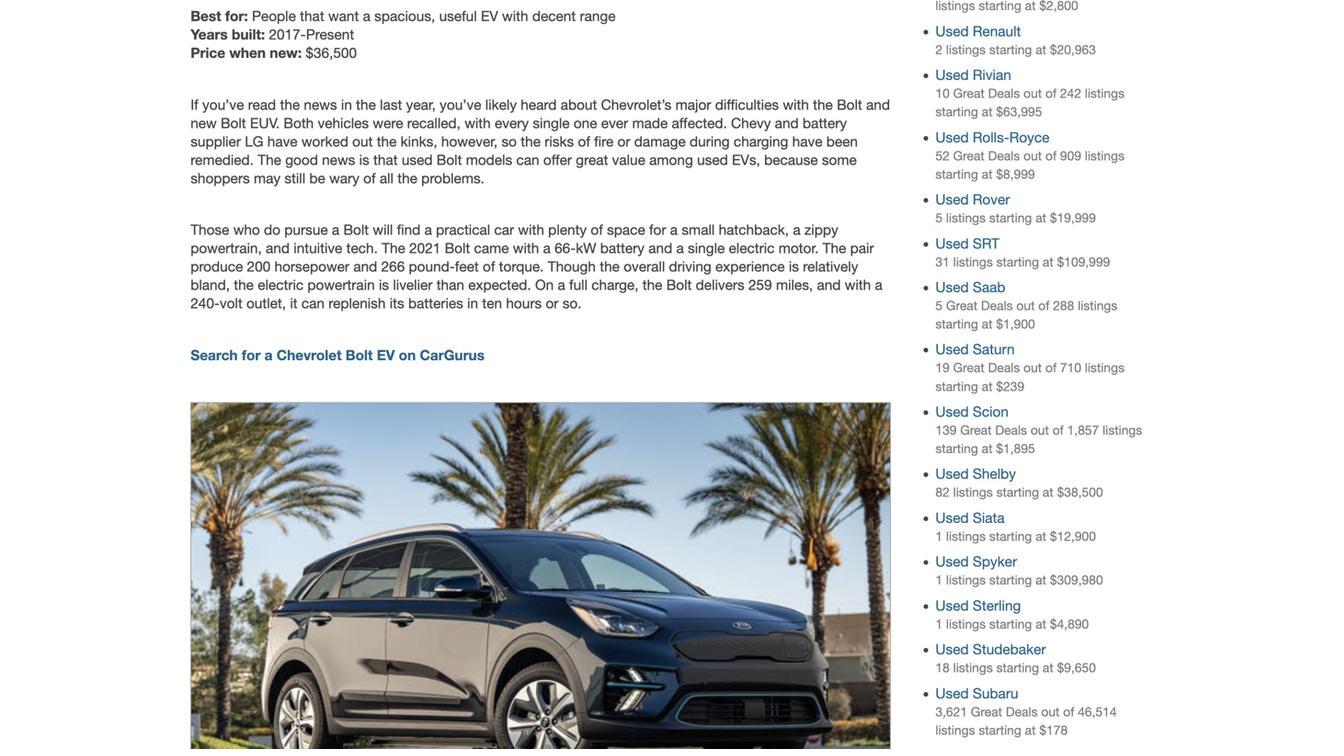Task type: locate. For each thing, give the bounding box(es) containing it.
with left the decent
[[502, 8, 528, 24]]

the up 266
[[382, 240, 405, 257]]

0 horizontal spatial for
[[242, 347, 261, 364]]

0 horizontal spatial used
[[402, 152, 433, 168]]

you've up recalled,
[[440, 96, 482, 113]]

out inside 139 great deals out of 1,857 listings starting at
[[1031, 423, 1049, 438]]

supplier
[[191, 133, 241, 150]]

deals inside 3,621 great deals out of 46,514 listings starting at
[[1006, 705, 1038, 720]]

charging
[[734, 133, 789, 150]]

deals for rolls-
[[988, 148, 1020, 163]]

spyker
[[973, 554, 1017, 570]]

starting inside 19 great deals out of 710 listings starting at
[[936, 379, 978, 394]]

when
[[229, 44, 266, 61]]

the up been
[[813, 96, 833, 113]]

at inside 3,621 great deals out of 46,514 listings starting at
[[1025, 723, 1036, 738]]

used inside used sterling 1 listings starting at $4,890
[[936, 598, 969, 614]]

used for used siata 1 listings starting at $12,900
[[936, 510, 969, 526]]

out up $63,995
[[1024, 86, 1042, 101]]

139
[[936, 423, 957, 438]]

of inside 5 great deals out of 288 listings starting at
[[1039, 298, 1050, 313]]

so
[[502, 133, 517, 150]]

ever
[[601, 115, 628, 131]]

1 vertical spatial 5
[[936, 298, 943, 313]]

used inside used shelby 82 listings starting at $38,500
[[936, 466, 969, 483]]

powertrain,
[[191, 240, 262, 257]]

out inside 52 great deals out of 909 listings starting at
[[1024, 148, 1042, 163]]

wary
[[329, 170, 360, 187]]

used rover link
[[936, 191, 1010, 208]]

0 horizontal spatial can
[[302, 295, 325, 312]]

great inside 139 great deals out of 1,857 listings starting at
[[961, 423, 992, 438]]

1 used from the top
[[936, 23, 969, 39]]

1 horizontal spatial you've
[[440, 96, 482, 113]]

starting down 139
[[936, 441, 978, 456]]

starting down 52
[[936, 167, 978, 181]]

2 horizontal spatial is
[[789, 259, 799, 275]]

0 vertical spatial news
[[304, 96, 337, 113]]

1 inside used siata 1 listings starting at $12,900
[[936, 529, 943, 544]]

0 horizontal spatial battery
[[600, 240, 645, 257]]

euv.
[[250, 115, 280, 131]]

deals down rivian
[[988, 86, 1020, 101]]

of inside 10 great deals out of 242 listings starting at
[[1046, 86, 1057, 101]]

out inside 3,621 great deals out of 46,514 listings starting at
[[1042, 705, 1060, 720]]

$1,900
[[996, 317, 1035, 332]]

though
[[548, 259, 596, 275]]

last
[[380, 96, 402, 113]]

of left "1,857"
[[1053, 423, 1064, 438]]

with right car
[[518, 222, 544, 238]]

1 vertical spatial can
[[302, 295, 325, 312]]

pair
[[850, 240, 874, 257]]

srt
[[973, 235, 1000, 252]]

1 horizontal spatial have
[[793, 133, 823, 150]]

single up risks
[[533, 115, 570, 131]]

volt
[[220, 295, 243, 312]]

1 vertical spatial 1
[[936, 573, 943, 588]]

a right miles,
[[875, 277, 883, 294]]

starting down shelby
[[997, 485, 1039, 500]]

1 used from the left
[[402, 152, 433, 168]]

used up 31
[[936, 235, 969, 252]]

with
[[502, 8, 528, 24], [783, 96, 809, 113], [465, 115, 491, 131], [518, 222, 544, 238], [513, 240, 539, 257], [845, 277, 871, 294]]

or left so.
[[546, 295, 559, 312]]

great for subaru
[[971, 705, 1003, 720]]

deals inside 10 great deals out of 242 listings starting at
[[988, 86, 1020, 101]]

listings inside used sterling 1 listings starting at $4,890
[[946, 617, 986, 632]]

1 for used sterling
[[936, 617, 943, 632]]

that up present
[[300, 8, 324, 24]]

at up "rover"
[[982, 167, 993, 181]]

siata
[[973, 510, 1005, 526]]

1 5 from the top
[[936, 211, 943, 225]]

at inside used renault 2 listings starting at $20,963
[[1036, 42, 1047, 57]]

used for used renault 2 listings starting at $20,963
[[936, 23, 969, 39]]

2 have from the left
[[793, 133, 823, 150]]

car
[[494, 222, 514, 238]]

1 horizontal spatial battery
[[803, 115, 847, 131]]

is inside if you've read the news in the last year, you've likely heard about chevrolet's major difficulties with the bolt and new bolt euv. both vehicles were recalled, with every single one ever made affected. chevy and battery supplier lg have worked out the kinks, however, so the risks of fire or damage during charging have been remedied. the good news is that used bolt models can offer great value among used evs, because some shoppers may still be wary of all the problems.
[[359, 152, 369, 168]]

at left $178
[[1025, 723, 1036, 738]]

deals inside 19 great deals out of 710 listings starting at
[[988, 361, 1020, 375]]

0 vertical spatial ev
[[481, 8, 498, 24]]

deals down subaru
[[1006, 705, 1038, 720]]

starting inside 52 great deals out of 909 listings starting at
[[936, 167, 978, 181]]

of left 710 at the right
[[1046, 361, 1057, 375]]

that up all
[[373, 152, 398, 168]]

deals inside 52 great deals out of 909 listings starting at
[[988, 148, 1020, 163]]

so.
[[563, 295, 582, 312]]

at inside "used rover 5 listings starting at $19,999"
[[1036, 211, 1047, 225]]

1 vertical spatial in
[[467, 295, 478, 312]]

82
[[936, 485, 950, 500]]

out for used saturn
[[1024, 361, 1042, 375]]

powertrain
[[308, 277, 375, 294]]

0 vertical spatial can
[[516, 152, 540, 168]]

used inside used siata 1 listings starting at $12,900
[[936, 510, 969, 526]]

0 horizontal spatial in
[[341, 96, 352, 113]]

in
[[341, 96, 352, 113], [467, 295, 478, 312]]

great down used saab link
[[946, 298, 978, 313]]

in left ten
[[467, 295, 478, 312]]

electric up "it"
[[258, 277, 304, 294]]

5 used from the top
[[936, 235, 969, 252]]

those who do pursue a bolt will find a practical car with plenty of space for a small hatchback, a zippy powertrain, and intuitive tech. the 2021 bolt came with a 66-kw battery and a single electric motor. the pair produce 200 horsepower and 266 pound-feet of torque. though the overall driving experience is relatively bland, the electric powertrain is livelier than expected. on a full charge, the bolt delivers 259 miles, and with a 240-volt outlet, it can replenish its batteries in ten hours or so.
[[191, 222, 883, 312]]

1 vertical spatial is
[[789, 259, 799, 275]]

1 horizontal spatial or
[[618, 133, 631, 150]]

200
[[247, 259, 271, 275]]

used down during
[[697, 152, 728, 168]]

1 horizontal spatial for
[[649, 222, 666, 238]]

miles,
[[776, 277, 813, 294]]

deals up $1,895
[[995, 423, 1027, 438]]

0 vertical spatial single
[[533, 115, 570, 131]]

have
[[267, 133, 298, 150], [793, 133, 823, 150]]

used studebaker link
[[936, 642, 1046, 658]]

0 horizontal spatial electric
[[258, 277, 304, 294]]

out up $1,895
[[1031, 423, 1049, 438]]

listings down "used renault" link
[[946, 42, 986, 57]]

listings down used siata link
[[946, 529, 986, 544]]

with inside best for: people that want a spacious, useful ev with decent range years built: 2017-present price when new: $36,500
[[502, 8, 528, 24]]

can inside those who do pursue a bolt will find a practical car with plenty of space for a small hatchback, a zippy powertrain, and intuitive tech. the 2021 bolt came with a 66-kw battery and a single electric motor. the pair produce 200 horsepower and 266 pound-feet of torque. though the overall driving experience is relatively bland, the electric powertrain is livelier than expected. on a full charge, the bolt delivers 259 miles, and with a 240-volt outlet, it can replenish its batteries in ten hours or so.
[[302, 295, 325, 312]]

at left $309,980
[[1036, 573, 1047, 588]]

chevy
[[731, 115, 771, 131]]

used inside "used studebaker 18 listings starting at $9,650"
[[936, 642, 969, 658]]

used down kinks,
[[402, 152, 433, 168]]

the up volt
[[234, 277, 254, 294]]

used
[[402, 152, 433, 168], [697, 152, 728, 168]]

0 horizontal spatial single
[[533, 115, 570, 131]]

$20,963
[[1050, 42, 1096, 57]]

used inside used renault 2 listings starting at $20,963
[[936, 23, 969, 39]]

1 horizontal spatial can
[[516, 152, 540, 168]]

deals inside 139 great deals out of 1,857 listings starting at
[[995, 423, 1027, 438]]

0 vertical spatial is
[[359, 152, 369, 168]]

0 horizontal spatial you've
[[202, 96, 244, 113]]

6 used from the top
[[936, 279, 969, 296]]

a left full
[[558, 277, 565, 294]]

259
[[749, 277, 772, 294]]

out for used rivian
[[1024, 86, 1042, 101]]

great for saab
[[946, 298, 978, 313]]

1 vertical spatial single
[[688, 240, 725, 257]]

1 horizontal spatial used
[[697, 152, 728, 168]]

that inside best for: people that want a spacious, useful ev with decent range years built: 2017-present price when new: $36,500
[[300, 8, 324, 24]]

great down used scion
[[961, 423, 992, 438]]

2 vertical spatial 1
[[936, 617, 943, 632]]

major
[[676, 96, 711, 113]]

bolt left on
[[346, 347, 373, 364]]

1 down used spyker link
[[936, 573, 943, 588]]

3 1 from the top
[[936, 617, 943, 632]]

1 horizontal spatial ev
[[481, 8, 498, 24]]

at left $9,650
[[1043, 661, 1054, 676]]

0 vertical spatial for
[[649, 222, 666, 238]]

at left $12,900
[[1036, 529, 1047, 544]]

the down 'overall'
[[643, 277, 663, 294]]

2 5 from the top
[[936, 298, 943, 313]]

is down 266
[[379, 277, 389, 294]]

that inside if you've read the news in the last year, you've likely heard about chevrolet's major difficulties with the bolt and new bolt euv. both vehicles were recalled, with every single one ever made affected. chevy and battery supplier lg have worked out the kinks, however, so the risks of fire or damage during charging have been remedied. the good news is that used bolt models can offer great value among used evs, because some shoppers may still be wary of all the problems.
[[373, 152, 398, 168]]

listings right 288
[[1078, 298, 1118, 313]]

year,
[[406, 96, 436, 113]]

on
[[399, 347, 416, 364]]

0 vertical spatial in
[[341, 96, 352, 113]]

deals for saab
[[981, 298, 1013, 313]]

out for used rolls-royce
[[1024, 148, 1042, 163]]

of
[[1046, 86, 1057, 101], [578, 133, 590, 150], [1046, 148, 1057, 163], [363, 170, 376, 187], [591, 222, 603, 238], [483, 259, 495, 275], [1039, 298, 1050, 313], [1046, 361, 1057, 375], [1053, 423, 1064, 438], [1063, 705, 1075, 720]]

starting down srt
[[997, 255, 1039, 269]]

used up 82 on the right of the page
[[936, 466, 969, 483]]

used studebaker 18 listings starting at $9,650
[[936, 642, 1096, 676]]

1 vertical spatial electric
[[258, 277, 304, 294]]

at inside used shelby 82 listings starting at $38,500
[[1043, 485, 1054, 500]]

1 vertical spatial battery
[[600, 240, 645, 257]]

$12,900
[[1050, 529, 1096, 544]]

2020 kia niro ev preview summaryimage image
[[191, 402, 891, 750]]

31
[[936, 255, 950, 269]]

listings down used spyker link
[[946, 573, 986, 588]]

5 down 'used saab'
[[936, 298, 943, 313]]

listings down 3,621
[[936, 723, 975, 738]]

in inside those who do pursue a bolt will find a practical car with plenty of space for a small hatchback, a zippy powertrain, and intuitive tech. the 2021 bolt came with a 66-kw battery and a single electric motor. the pair produce 200 horsepower and 266 pound-feet of torque. though the overall driving experience is relatively bland, the electric powertrain is livelier than expected. on a full charge, the bolt delivers 259 miles, and with a 240-volt outlet, it can replenish its batteries in ten hours or so.
[[467, 295, 478, 312]]

for inside those who do pursue a bolt will find a practical car with plenty of space for a small hatchback, a zippy powertrain, and intuitive tech. the 2021 bolt came with a 66-kw battery and a single electric motor. the pair produce 200 horsepower and 266 pound-feet of torque. though the overall driving experience is relatively bland, the electric powertrain is livelier than expected. on a full charge, the bolt delivers 259 miles, and with a 240-volt outlet, it can replenish its batteries in ten hours or so.
[[649, 222, 666, 238]]

recalled,
[[407, 115, 461, 131]]

ev right 'useful'
[[481, 8, 498, 24]]

$38,500
[[1057, 485, 1103, 500]]

1 vertical spatial or
[[546, 295, 559, 312]]

listings right "1,857"
[[1103, 423, 1143, 438]]

be
[[309, 170, 325, 187]]

with down relatively at right top
[[845, 277, 871, 294]]

used siata link
[[936, 510, 1005, 526]]

a up 2021
[[425, 222, 432, 238]]

listings right 909
[[1085, 148, 1125, 163]]

8 used from the top
[[936, 404, 969, 420]]

battery down space
[[600, 240, 645, 257]]

deals for rivian
[[988, 86, 1020, 101]]

bolt down driving
[[667, 277, 692, 294]]

2 you've from the left
[[440, 96, 482, 113]]

great inside 5 great deals out of 288 listings starting at
[[946, 298, 978, 313]]

kinks,
[[401, 133, 437, 150]]

13 used from the top
[[936, 642, 969, 658]]

great inside 19 great deals out of 710 listings starting at
[[953, 361, 985, 375]]

rover
[[973, 191, 1010, 208]]

out inside 19 great deals out of 710 listings starting at
[[1024, 361, 1042, 375]]

used for used subaru
[[936, 686, 969, 702]]

out
[[1024, 86, 1042, 101], [352, 133, 373, 150], [1024, 148, 1042, 163], [1017, 298, 1035, 313], [1024, 361, 1042, 375], [1031, 423, 1049, 438], [1042, 705, 1060, 720]]

built:
[[232, 26, 265, 43]]

of left 909
[[1046, 148, 1057, 163]]

a
[[363, 8, 371, 24], [332, 222, 340, 238], [425, 222, 432, 238], [670, 222, 678, 238], [793, 222, 801, 238], [543, 240, 551, 257], [676, 240, 684, 257], [558, 277, 565, 294], [875, 277, 883, 294], [265, 347, 273, 364]]

great down used saturn
[[953, 361, 985, 375]]

studebaker
[[973, 642, 1046, 658]]

the
[[280, 96, 300, 113], [356, 96, 376, 113], [813, 96, 833, 113], [377, 133, 397, 150], [521, 133, 541, 150], [398, 170, 417, 187], [600, 259, 620, 275], [234, 277, 254, 294], [643, 277, 663, 294]]

1 vertical spatial news
[[322, 152, 355, 168]]

it
[[290, 295, 298, 312]]

5 up "used srt" link
[[936, 211, 943, 225]]

9 used from the top
[[936, 466, 969, 483]]

used for used rivian
[[936, 67, 969, 83]]

used inside used srt 31 listings starting at $109,999
[[936, 235, 969, 252]]

practical
[[436, 222, 490, 238]]

bolt up the tech.
[[344, 222, 369, 238]]

deals inside 5 great deals out of 288 listings starting at
[[981, 298, 1013, 313]]

great inside 10 great deals out of 242 listings starting at
[[953, 86, 985, 101]]

2 1 from the top
[[936, 573, 943, 588]]

chevrolet
[[277, 347, 342, 364]]

1 horizontal spatial that
[[373, 152, 398, 168]]

of left 288
[[1039, 298, 1050, 313]]

great inside 3,621 great deals out of 46,514 listings starting at
[[971, 705, 1003, 720]]

used spyker link
[[936, 554, 1017, 570]]

used rivian link
[[936, 67, 1012, 83]]

at left $20,963
[[1036, 42, 1047, 57]]

starting up used saturn link
[[936, 317, 978, 332]]

great right 52
[[953, 148, 985, 163]]

for
[[649, 222, 666, 238], [242, 347, 261, 364]]

0 horizontal spatial that
[[300, 8, 324, 24]]

19 great deals out of 710 listings starting at
[[936, 361, 1125, 394]]

great for rolls-
[[953, 148, 985, 163]]

1 horizontal spatial is
[[379, 277, 389, 294]]

listings inside 139 great deals out of 1,857 listings starting at
[[1103, 423, 1143, 438]]

deals down saab
[[981, 298, 1013, 313]]

2 used from the top
[[936, 67, 969, 83]]

0 horizontal spatial the
[[258, 152, 281, 168]]

out down "royce"
[[1024, 148, 1042, 163]]

news up both
[[304, 96, 337, 113]]

is up miles,
[[789, 259, 799, 275]]

have up because
[[793, 133, 823, 150]]

starting down siata
[[990, 529, 1032, 544]]

out inside 10 great deals out of 242 listings starting at
[[1024, 86, 1042, 101]]

used for used studebaker 18 listings starting at $9,650
[[936, 642, 969, 658]]

used up 18 on the bottom right
[[936, 642, 969, 658]]

1 vertical spatial for
[[242, 347, 261, 364]]

1 1 from the top
[[936, 529, 943, 544]]

a inside best for: people that want a spacious, useful ev with decent range years built: 2017-present price when new: $36,500
[[363, 8, 371, 24]]

listings inside used spyker 1 listings starting at $309,980
[[946, 573, 986, 588]]

7 used from the top
[[936, 341, 969, 358]]

0 vertical spatial or
[[618, 133, 631, 150]]

plenty
[[548, 222, 587, 238]]

out inside 5 great deals out of 288 listings starting at
[[1017, 298, 1035, 313]]

the inside if you've read the news in the last year, you've likely heard about chevrolet's major difficulties with the bolt and new bolt euv. both vehicles were recalled, with every single one ever made affected. chevy and battery supplier lg have worked out the kinks, however, so the risks of fire or damage during charging have been remedied. the good news is that used bolt models can offer great value among used evs, because some shoppers may still be wary of all the problems.
[[258, 152, 281, 168]]

0 vertical spatial 1
[[936, 529, 943, 544]]

14 used from the top
[[936, 686, 969, 702]]

out up $1,900
[[1017, 298, 1035, 313]]

10 used from the top
[[936, 510, 969, 526]]

used down 31
[[936, 279, 969, 296]]

deals for saturn
[[988, 361, 1020, 375]]

at inside used srt 31 listings starting at $109,999
[[1043, 255, 1054, 269]]

have down both
[[267, 133, 298, 150]]

0 vertical spatial that
[[300, 8, 324, 24]]

11 used from the top
[[936, 554, 969, 570]]

small
[[682, 222, 715, 238]]

at left $4,890
[[1036, 617, 1047, 632]]

a right 'want'
[[363, 8, 371, 24]]

1 inside used sterling 1 listings starting at $4,890
[[936, 617, 943, 632]]

starting down 19
[[936, 379, 978, 394]]

1 vertical spatial ev
[[377, 347, 395, 364]]

0 vertical spatial battery
[[803, 115, 847, 131]]

0 horizontal spatial is
[[359, 152, 369, 168]]

starting down 10
[[936, 104, 978, 119]]

ev left on
[[377, 347, 395, 364]]

at inside used siata 1 listings starting at $12,900
[[1036, 529, 1047, 544]]

with right difficulties
[[783, 96, 809, 113]]

starting down sterling
[[990, 617, 1032, 632]]

2 horizontal spatial the
[[823, 240, 846, 257]]

great inside 52 great deals out of 909 listings starting at
[[953, 148, 985, 163]]

listings down used shelby link
[[953, 485, 993, 500]]

at inside 19 great deals out of 710 listings starting at
[[982, 379, 993, 394]]

used for used rolls-royce
[[936, 129, 969, 146]]

at up saturn
[[982, 317, 993, 332]]

starting inside 5 great deals out of 288 listings starting at
[[936, 317, 978, 332]]

1 for used siata
[[936, 529, 943, 544]]

0 horizontal spatial have
[[267, 133, 298, 150]]

sterling
[[973, 598, 1021, 614]]

2 used from the left
[[697, 152, 728, 168]]

starting inside "used studebaker 18 listings starting at $9,650"
[[997, 661, 1039, 676]]

5 great deals out of 288 listings starting at
[[936, 298, 1118, 332]]

and up 'overall'
[[649, 240, 673, 257]]

0 horizontal spatial or
[[546, 295, 559, 312]]

listings inside "used rover 5 listings starting at $19,999"
[[946, 211, 986, 225]]

12 used from the top
[[936, 598, 969, 614]]

at inside "used studebaker 18 listings starting at $9,650"
[[1043, 661, 1054, 676]]

266
[[381, 259, 405, 275]]

or inside those who do pursue a bolt will find a practical car with plenty of space for a small hatchback, a zippy powertrain, and intuitive tech. the 2021 bolt came with a 66-kw battery and a single electric motor. the pair produce 200 horsepower and 266 pound-feet of torque. though the overall driving experience is relatively bland, the electric powertrain is livelier than expected. on a full charge, the bolt delivers 259 miles, and with a 240-volt outlet, it can replenish its batteries in ten hours or so.
[[546, 295, 559, 312]]

risks
[[545, 133, 574, 150]]

1 vertical spatial that
[[373, 152, 398, 168]]

1 horizontal spatial electric
[[729, 240, 775, 257]]

at inside used sterling 1 listings starting at $4,890
[[1036, 617, 1047, 632]]

used inside used spyker 1 listings starting at $309,980
[[936, 554, 969, 570]]

used saab link
[[936, 279, 1006, 296]]

used subaru link
[[936, 686, 1019, 702]]

ten
[[482, 295, 502, 312]]

been
[[827, 133, 858, 150]]

search for a chevrolet bolt ev on cargurus link
[[191, 347, 485, 364]]

starting inside "used rover 5 listings starting at $19,999"
[[990, 211, 1032, 225]]

52 great deals out of 909 listings starting at
[[936, 148, 1125, 181]]

starting inside 139 great deals out of 1,857 listings starting at
[[936, 441, 978, 456]]

used up 10
[[936, 67, 969, 83]]

great down subaru
[[971, 705, 1003, 720]]

1 inside used spyker 1 listings starting at $309,980
[[936, 573, 943, 588]]

0 vertical spatial electric
[[729, 240, 775, 257]]

used left spyker
[[936, 554, 969, 570]]

overall
[[624, 259, 665, 275]]

used up 139
[[936, 404, 969, 420]]

used for used shelby 82 listings starting at $38,500
[[936, 466, 969, 483]]

used up 2
[[936, 23, 969, 39]]

used saturn
[[936, 341, 1015, 358]]

used scion link
[[936, 404, 1009, 420]]

electric up experience
[[729, 240, 775, 257]]

the down were
[[377, 133, 397, 150]]

4 used from the top
[[936, 191, 969, 208]]

$239
[[996, 379, 1025, 394]]

deals up $239 at the bottom
[[988, 361, 1020, 375]]

starting inside used renault 2 listings starting at $20,963
[[990, 42, 1032, 57]]

1 horizontal spatial single
[[688, 240, 725, 257]]

used inside "used rover 5 listings starting at $19,999"
[[936, 191, 969, 208]]

1 for used spyker
[[936, 573, 943, 588]]

single
[[533, 115, 570, 131], [688, 240, 725, 257]]

3 used from the top
[[936, 129, 969, 146]]

useful
[[439, 8, 477, 24]]

were
[[373, 115, 403, 131]]

0 vertical spatial 5
[[936, 211, 943, 225]]

1 horizontal spatial in
[[467, 295, 478, 312]]

for right space
[[649, 222, 666, 238]]

outlet,
[[246, 295, 286, 312]]

of up $178
[[1063, 705, 1075, 720]]

listings
[[946, 42, 986, 57], [1085, 86, 1125, 101], [1085, 148, 1125, 163], [946, 211, 986, 225], [953, 255, 993, 269], [1078, 298, 1118, 313], [1085, 361, 1125, 375], [1103, 423, 1143, 438], [953, 485, 993, 500], [946, 529, 986, 544], [946, 573, 986, 588], [946, 617, 986, 632], [953, 661, 993, 676], [936, 723, 975, 738]]

battery
[[803, 115, 847, 131], [600, 240, 645, 257]]

of inside 19 great deals out of 710 listings starting at
[[1046, 361, 1057, 375]]

tech.
[[346, 240, 378, 257]]

out up $178
[[1042, 705, 1060, 720]]



Task type: describe. For each thing, give the bounding box(es) containing it.
starting inside 3,621 great deals out of 46,514 listings starting at
[[979, 723, 1022, 738]]

charge,
[[592, 277, 639, 294]]

5 inside 5 great deals out of 288 listings starting at
[[936, 298, 943, 313]]

used renault 2 listings starting at $20,963
[[936, 23, 1096, 57]]

rolls-
[[973, 129, 1010, 146]]

livelier
[[393, 277, 433, 294]]

the right all
[[398, 170, 417, 187]]

may
[[254, 170, 281, 187]]

pound-
[[409, 259, 455, 275]]

starting inside used shelby 82 listings starting at $38,500
[[997, 485, 1039, 500]]

out inside if you've read the news in the last year, you've likely heard about chevrolet's major difficulties with the bolt and new bolt euv. both vehicles were recalled, with every single one ever made affected. chevy and battery supplier lg have worked out the kinks, however, so the risks of fire or damage during charging have been remedied. the good news is that used bolt models can offer great value among used evs, because some shoppers may still be wary of all the problems.
[[352, 133, 373, 150]]

at inside used spyker 1 listings starting at $309,980
[[1036, 573, 1047, 588]]

delivers
[[696, 277, 745, 294]]

at inside 5 great deals out of 288 listings starting at
[[982, 317, 993, 332]]

single inside if you've read the news in the last year, you've likely heard about chevrolet's major difficulties with the bolt and new bolt euv. both vehicles were recalled, with every single one ever made affected. chevy and battery supplier lg have worked out the kinks, however, so the risks of fire or damage during charging have been remedied. the good news is that used bolt models can offer great value among used evs, because some shoppers may still be wary of all the problems.
[[533, 115, 570, 131]]

a up driving
[[676, 240, 684, 257]]

deals for subaru
[[1006, 705, 1038, 720]]

intuitive
[[294, 240, 342, 257]]

affected.
[[672, 115, 727, 131]]

a left 66-
[[543, 240, 551, 257]]

2 vertical spatial is
[[379, 277, 389, 294]]

years
[[191, 26, 228, 43]]

$63,995
[[996, 104, 1042, 119]]

and down the tech.
[[353, 259, 377, 275]]

rivian
[[973, 67, 1012, 83]]

$9,650
[[1057, 661, 1096, 676]]

of inside 52 great deals out of 909 listings starting at
[[1046, 148, 1057, 163]]

do
[[264, 222, 281, 238]]

experience
[[716, 259, 785, 275]]

at inside 139 great deals out of 1,857 listings starting at
[[982, 441, 993, 456]]

subaru
[[973, 686, 1019, 702]]

damage
[[634, 133, 686, 150]]

a left chevrolet
[[265, 347, 273, 364]]

710
[[1060, 361, 1082, 375]]

one
[[574, 115, 597, 131]]

people
[[252, 8, 296, 24]]

of inside 139 great deals out of 1,857 listings starting at
[[1053, 423, 1064, 438]]

used for used scion
[[936, 404, 969, 420]]

listings inside 3,621 great deals out of 46,514 listings starting at
[[936, 723, 975, 738]]

made
[[632, 115, 668, 131]]

good
[[285, 152, 318, 168]]

listings inside used renault 2 listings starting at $20,963
[[946, 42, 986, 57]]

read
[[248, 96, 276, 113]]

used for used srt 31 listings starting at $109,999
[[936, 235, 969, 252]]

of inside 3,621 great deals out of 46,514 listings starting at
[[1063, 705, 1075, 720]]

66-
[[555, 240, 576, 257]]

at inside 10 great deals out of 242 listings starting at
[[982, 104, 993, 119]]

battery inside if you've read the news in the last year, you've likely heard about chevrolet's major difficulties with the bolt and new bolt euv. both vehicles were recalled, with every single one ever made affected. chevy and battery supplier lg have worked out the kinks, however, so the risks of fire or damage during charging have been remedied. the good news is that used bolt models can offer great value among used evs, because some shoppers may still be wary of all the problems.
[[803, 115, 847, 131]]

royce
[[1010, 129, 1050, 146]]

search for a chevrolet bolt ev on cargurus
[[191, 347, 485, 364]]

with up 'however,'
[[465, 115, 491, 131]]

among
[[649, 152, 693, 168]]

expected.
[[468, 277, 531, 294]]

bolt up "problems."
[[437, 152, 462, 168]]

1 have from the left
[[267, 133, 298, 150]]

every
[[495, 115, 529, 131]]

bolt up supplier
[[221, 115, 246, 131]]

used for used saab
[[936, 279, 969, 296]]

909
[[1060, 148, 1082, 163]]

great for saturn
[[953, 361, 985, 375]]

deals for scion
[[995, 423, 1027, 438]]

bolt down practical
[[445, 240, 470, 257]]

zippy
[[805, 222, 839, 238]]

the left last
[[356, 96, 376, 113]]

0 horizontal spatial ev
[[377, 347, 395, 364]]

value
[[612, 152, 646, 168]]

a left the small
[[670, 222, 678, 238]]

of down one
[[578, 133, 590, 150]]

listings inside "used studebaker 18 listings starting at $9,650"
[[953, 661, 993, 676]]

with up 'torque.'
[[513, 240, 539, 257]]

problems.
[[421, 170, 485, 187]]

used for used saturn
[[936, 341, 969, 358]]

great for rivian
[[953, 86, 985, 101]]

listings inside used shelby 82 listings starting at $38,500
[[953, 485, 993, 500]]

out for used scion
[[1031, 423, 1049, 438]]

$109,999
[[1057, 255, 1111, 269]]

bolt up been
[[837, 96, 862, 113]]

used siata 1 listings starting at $12,900
[[936, 510, 1096, 544]]

new
[[191, 115, 217, 131]]

can inside if you've read the news in the last year, you've likely heard about chevrolet's major difficulties with the bolt and new bolt euv. both vehicles were recalled, with every single one ever made affected. chevy and battery supplier lg have worked out the kinks, however, so the risks of fire or damage during charging have been remedied. the good news is that used bolt models can offer great value among used evs, because some shoppers may still be wary of all the problems.
[[516, 152, 540, 168]]

spacious,
[[374, 8, 435, 24]]

and down relatively at right top
[[817, 277, 841, 294]]

139 great deals out of 1,857 listings starting at
[[936, 423, 1143, 456]]

on
[[535, 277, 554, 294]]

19
[[936, 361, 950, 375]]

in inside if you've read the news in the last year, you've likely heard about chevrolet's major difficulties with the bolt and new bolt euv. both vehicles were recalled, with every single one ever made affected. chevy and battery supplier lg have worked out the kinks, however, so the risks of fire or damage during charging have been remedied. the good news is that used bolt models can offer great value among used evs, because some shoppers may still be wary of all the problems.
[[341, 96, 352, 113]]

starting inside 10 great deals out of 242 listings starting at
[[936, 104, 978, 119]]

shoppers
[[191, 170, 250, 187]]

the up charge,
[[600, 259, 620, 275]]

feet
[[455, 259, 479, 275]]

find
[[397, 222, 421, 238]]

than
[[437, 277, 464, 294]]

the right so
[[521, 133, 541, 150]]

chevrolet's
[[601, 96, 672, 113]]

starting inside used spyker 1 listings starting at $309,980
[[990, 573, 1032, 588]]

2021
[[409, 240, 441, 257]]

driving
[[669, 259, 712, 275]]

listings inside 19 great deals out of 710 listings starting at
[[1085, 361, 1125, 375]]

listings inside 10 great deals out of 242 listings starting at
[[1085, 86, 1125, 101]]

listings inside 52 great deals out of 909 listings starting at
[[1085, 148, 1125, 163]]

and left 10
[[866, 96, 890, 113]]

5 inside "used rover 5 listings starting at $19,999"
[[936, 211, 943, 225]]

of down the came
[[483, 259, 495, 275]]

and down do on the top
[[266, 240, 290, 257]]

the up both
[[280, 96, 300, 113]]

used for used sterling 1 listings starting at $4,890
[[936, 598, 969, 614]]

starting inside used srt 31 listings starting at $109,999
[[997, 255, 1039, 269]]

$178
[[1040, 723, 1068, 738]]

used rover 5 listings starting at $19,999
[[936, 191, 1096, 225]]

listings inside used siata 1 listings starting at $12,900
[[946, 529, 986, 544]]

great for scion
[[961, 423, 992, 438]]

out for used subaru
[[1042, 705, 1060, 720]]

$4,890
[[1050, 617, 1089, 632]]

those
[[191, 222, 229, 238]]

listings inside used srt 31 listings starting at $109,999
[[953, 255, 993, 269]]

used for used spyker 1 listings starting at $309,980
[[936, 554, 969, 570]]

at inside 52 great deals out of 909 listings starting at
[[982, 167, 993, 181]]

shelby
[[973, 466, 1016, 483]]

best for: people that want a spacious, useful ev with decent range years built: 2017-present price when new: $36,500
[[191, 7, 616, 61]]

288
[[1053, 298, 1075, 313]]

present
[[306, 26, 354, 43]]

used for used rover 5 listings starting at $19,999
[[936, 191, 969, 208]]

starting inside used siata 1 listings starting at $12,900
[[990, 529, 1032, 544]]

battery inside those who do pursue a bolt will find a practical car with plenty of space for a small hatchback, a zippy powertrain, and intuitive tech. the 2021 bolt came with a 66-kw battery and a single electric motor. the pair produce 200 horsepower and 266 pound-feet of torque. though the overall driving experience is relatively bland, the electric powertrain is livelier than expected. on a full charge, the bolt delivers 259 miles, and with a 240-volt outlet, it can replenish its batteries in ten hours or so.
[[600, 240, 645, 257]]

starting inside used sterling 1 listings starting at $4,890
[[990, 617, 1032, 632]]

space
[[607, 222, 645, 238]]

of left all
[[363, 170, 376, 187]]

single inside those who do pursue a bolt will find a practical car with plenty of space for a small hatchback, a zippy powertrain, and intuitive tech. the 2021 bolt came with a 66-kw battery and a single electric motor. the pair produce 200 horsepower and 266 pound-feet of torque. though the overall driving experience is relatively bland, the electric powertrain is livelier than expected. on a full charge, the bolt delivers 259 miles, and with a 240-volt outlet, it can replenish its batteries in ten hours or so.
[[688, 240, 725, 257]]

used rivian
[[936, 67, 1012, 83]]

out for used saab
[[1017, 298, 1035, 313]]

1 horizontal spatial the
[[382, 240, 405, 257]]

a up motor.
[[793, 222, 801, 238]]

1,857
[[1067, 423, 1099, 438]]

a up the intuitive
[[332, 222, 340, 238]]

10
[[936, 86, 950, 101]]

range
[[580, 8, 616, 24]]

renault
[[973, 23, 1021, 39]]

ev inside best for: people that want a spacious, useful ev with decent range years built: 2017-present price when new: $36,500
[[481, 8, 498, 24]]

$8,999
[[996, 167, 1035, 181]]

used sterling 1 listings starting at $4,890
[[936, 598, 1089, 632]]

or inside if you've read the news in the last year, you've likely heard about chevrolet's major difficulties with the bolt and new bolt euv. both vehicles were recalled, with every single one ever made affected. chevy and battery supplier lg have worked out the kinks, however, so the risks of fire or damage during charging have been remedied. the good news is that used bolt models can offer great value among used evs, because some shoppers may still be wary of all the problems.
[[618, 133, 631, 150]]

evs,
[[732, 152, 760, 168]]

used spyker 1 listings starting at $309,980
[[936, 554, 1103, 588]]

models
[[466, 152, 513, 168]]

and up charging
[[775, 115, 799, 131]]

its
[[390, 295, 404, 312]]

of up kw
[[591, 222, 603, 238]]

bland,
[[191, 277, 230, 294]]

pursue
[[284, 222, 328, 238]]

difficulties
[[715, 96, 779, 113]]

10 great deals out of 242 listings starting at
[[936, 86, 1125, 119]]

52
[[936, 148, 950, 163]]

used rolls-royce link
[[936, 129, 1050, 146]]

46,514
[[1078, 705, 1117, 720]]

about
[[561, 96, 597, 113]]

1 you've from the left
[[202, 96, 244, 113]]

listings inside 5 great deals out of 288 listings starting at
[[1078, 298, 1118, 313]]

great
[[576, 152, 608, 168]]



Task type: vqa. For each thing, say whether or not it's contained in the screenshot.
or inside Those who do pursue a Bolt will find a practical car with plenty of space for a small hatchback, a zippy powertrain, and intuitive tech. The 2021 Bolt came with a 66-kW battery and a single electric motor. The pair produce 200 horsepower and 266 pound-feet of torque. Though the overall driving experience is relatively bland, the electric powertrain is livelier than expected. On a full charge, the Bolt delivers 259 miles, and with a 240-volt outlet, it can replenish its batteries in ten hours or so.
yes



